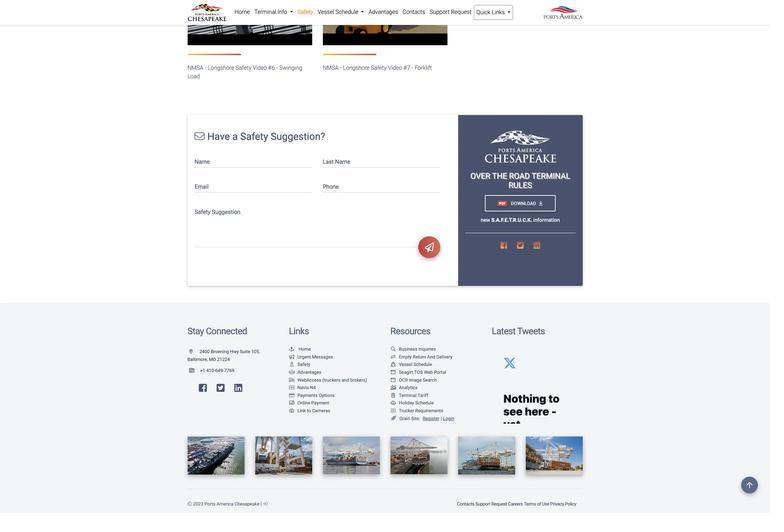 Task type: locate. For each thing, give the bounding box(es) containing it.
nmsa - longshore safety video #6 - swinging load
[[188, 64, 302, 80]]

longshore for nmsa - longshore safety video #6 - swinging load
[[208, 64, 234, 71]]

safety link for the leftmost advantages link
[[289, 362, 310, 367]]

tariff
[[418, 393, 429, 398]]

request
[[451, 9, 472, 15], [492, 501, 507, 507]]

0 horizontal spatial name
[[195, 158, 210, 165]]

phone
[[323, 183, 339, 190]]

analytics image
[[391, 386, 396, 390]]

1 horizontal spatial links
[[492, 9, 505, 16]]

ocr image search link
[[391, 377, 437, 383]]

video left #6
[[253, 64, 267, 71]]

request left careers
[[492, 501, 507, 507]]

sign in image
[[263, 502, 267, 507]]

longshore
[[208, 64, 234, 71], [343, 64, 370, 71]]

payments options link
[[289, 393, 335, 398]]

video image for #6
[[188, 0, 312, 45]]

0 horizontal spatial links
[[289, 326, 309, 337]]

0 vertical spatial support
[[430, 9, 450, 15]]

links up anchor icon
[[289, 326, 309, 337]]

latest
[[492, 326, 516, 337]]

options
[[319, 393, 335, 398]]

video for #7
[[388, 64, 402, 71]]

twitter square image
[[217, 384, 225, 393]]

1 horizontal spatial |
[[441, 416, 442, 422]]

0 vertical spatial terminal
[[254, 9, 276, 15]]

home link left terminal info
[[232, 5, 252, 19]]

request left "quick"
[[451, 9, 472, 15]]

0 horizontal spatial support
[[430, 9, 450, 15]]

links right "quick"
[[492, 9, 505, 16]]

1 horizontal spatial vessel schedule
[[399, 362, 432, 367]]

0 horizontal spatial request
[[451, 9, 472, 15]]

terms of use link
[[524, 498, 550, 510]]

1 horizontal spatial support
[[476, 501, 491, 507]]

safety link right the info
[[295, 5, 316, 19]]

1 horizontal spatial video image
[[323, 0, 448, 45]]

1 vertical spatial contacts link
[[457, 498, 475, 510]]

home
[[235, 9, 250, 15], [299, 347, 311, 352]]

map marker alt image
[[189, 350, 198, 354]]

payment
[[312, 400, 329, 406]]

1 vertical spatial safety link
[[289, 362, 310, 367]]

0 vertical spatial vessel
[[318, 9, 334, 15]]

1 horizontal spatial name
[[335, 158, 350, 165]]

0 horizontal spatial nmsa
[[188, 64, 203, 71]]

support request link left "quick"
[[428, 5, 474, 19]]

Safety Suggestion text field
[[195, 204, 440, 247]]

safety inside nmsa - longshore safety video #6 - swinging load
[[236, 64, 251, 71]]

0 vertical spatial browser image
[[391, 370, 396, 375]]

105,
[[251, 349, 260, 354]]

wheat image
[[391, 416, 397, 421]]

analytics
[[399, 385, 418, 390]]

1 vertical spatial |
[[261, 501, 262, 507]]

+1 410-649-7769 link
[[188, 368, 235, 373]]

2 name from the left
[[335, 158, 350, 165]]

safety right the info
[[298, 9, 313, 15]]

longshore inside nmsa - longshore safety video #6 - swinging load
[[208, 64, 234, 71]]

nmsa for nmsa - longshore safety video #7 - forklift
[[323, 64, 339, 71]]

1 horizontal spatial support request link
[[475, 498, 508, 510]]

safety right a
[[240, 131, 268, 142]]

file invoice image
[[391, 394, 396, 398]]

0 horizontal spatial support request link
[[428, 5, 474, 19]]

1 video from the left
[[253, 64, 267, 71]]

0 vertical spatial contacts
[[403, 9, 425, 15]]

0 vertical spatial home link
[[232, 5, 252, 19]]

0 vertical spatial advantages link
[[366, 5, 400, 19]]

browser image down ship image
[[391, 370, 396, 375]]

trucker
[[399, 408, 414, 414]]

home link up urgent
[[289, 347, 311, 352]]

-
[[205, 64, 206, 71], [276, 64, 278, 71], [340, 64, 342, 71], [412, 64, 413, 71]]

0 horizontal spatial contacts
[[403, 9, 425, 15]]

bullhorn image
[[289, 355, 295, 360]]

privacy
[[551, 501, 564, 507]]

register link
[[422, 416, 440, 421]]

business inquiries
[[399, 347, 436, 352]]

0 horizontal spatial vessel schedule link
[[316, 5, 366, 19]]

1 vertical spatial contacts
[[457, 501, 474, 507]]

urgent messages link
[[289, 354, 333, 360]]

schedule for holiday schedule link
[[415, 400, 434, 406]]

1 horizontal spatial advantages link
[[366, 5, 400, 19]]

1 horizontal spatial request
[[492, 501, 507, 507]]

| left the sign in image
[[261, 501, 262, 507]]

1 vertical spatial support
[[476, 501, 491, 507]]

+1
[[200, 368, 205, 373]]

list alt image
[[391, 409, 396, 413]]

0 horizontal spatial video image
[[188, 0, 312, 45]]

credit card image
[[289, 394, 295, 398]]

browser image for ocr
[[391, 378, 396, 383]]

home left terminal info
[[235, 9, 250, 15]]

seagirt terminal image
[[485, 131, 556, 163]]

1 vertical spatial linkedin image
[[234, 384, 242, 393]]

video left #7
[[388, 64, 402, 71]]

return
[[413, 354, 426, 360]]

+1 410-649-7769
[[200, 368, 235, 373]]

1 horizontal spatial vessel
[[399, 362, 413, 367]]

(truckers
[[323, 377, 341, 383]]

name
[[195, 158, 210, 165], [335, 158, 350, 165]]

2 video from the left
[[388, 64, 402, 71]]

terminal inside terminal info link
[[254, 9, 276, 15]]

browser image inside ocr image search link
[[391, 378, 396, 383]]

0 horizontal spatial |
[[261, 501, 262, 507]]

2 nmsa from the left
[[323, 64, 339, 71]]

grain
[[400, 416, 410, 421]]

grain site: register | login
[[400, 416, 454, 422]]

0 vertical spatial vessel schedule link
[[316, 5, 366, 19]]

navis
[[298, 385, 309, 390]]

terminal left the info
[[254, 9, 276, 15]]

2 longshore from the left
[[343, 64, 370, 71]]

schedule
[[336, 9, 358, 15], [414, 362, 432, 367], [415, 400, 434, 406]]

1 vertical spatial home
[[299, 347, 311, 352]]

name up email
[[195, 158, 210, 165]]

0 horizontal spatial vessel
[[318, 9, 334, 15]]

terminal for terminal tariff
[[399, 393, 417, 398]]

credit card front image
[[289, 401, 295, 406]]

advantages inside advantages link
[[369, 9, 398, 15]]

of
[[537, 501, 541, 507]]

linkedin image
[[534, 242, 540, 250], [234, 384, 242, 393]]

browser image up analytics image on the bottom right of page
[[391, 378, 396, 383]]

terminal info link
[[252, 5, 295, 19]]

latest tweets
[[492, 326, 545, 337]]

safety
[[298, 9, 313, 15], [236, 64, 251, 71], [371, 64, 387, 71], [240, 131, 268, 142], [195, 209, 211, 215], [298, 362, 310, 367]]

camera image
[[289, 409, 295, 413]]

1 horizontal spatial contacts
[[457, 501, 474, 507]]

0 vertical spatial schedule
[[336, 9, 358, 15]]

truck container image
[[289, 378, 295, 383]]

2400 broening hwy suite 105, baltimore, md 21224
[[188, 349, 260, 362]]

stay connected
[[188, 326, 247, 337]]

0 horizontal spatial contacts link
[[400, 5, 428, 19]]

0 vertical spatial advantages
[[369, 9, 398, 15]]

name right the last at left
[[335, 158, 350, 165]]

1 vertical spatial vessel schedule link
[[391, 362, 432, 367]]

portal
[[434, 370, 446, 375]]

advantages link
[[366, 5, 400, 19], [289, 370, 322, 375]]

0 horizontal spatial terminal
[[254, 9, 276, 15]]

exchange image
[[391, 355, 396, 360]]

1 browser image from the top
[[391, 370, 396, 375]]

1 vertical spatial schedule
[[414, 362, 432, 367]]

0 horizontal spatial advantages link
[[289, 370, 322, 375]]

video
[[253, 64, 267, 71], [388, 64, 402, 71]]

| left 'login' on the bottom right of the page
[[441, 416, 442, 422]]

1 vertical spatial vessel schedule
[[399, 362, 432, 367]]

browser image
[[391, 370, 396, 375], [391, 378, 396, 383]]

2023
[[193, 501, 203, 507]]

nmsa inside nmsa - longshore safety video #6 - swinging load
[[188, 64, 203, 71]]

0 horizontal spatial home
[[235, 9, 250, 15]]

1 vertical spatial home link
[[289, 347, 311, 352]]

inquiries
[[419, 347, 436, 352]]

tos
[[415, 370, 423, 375]]

1 vertical spatial links
[[289, 326, 309, 337]]

delivery
[[437, 354, 453, 360]]

home up urgent
[[299, 347, 311, 352]]

support inside support request link
[[430, 9, 450, 15]]

urgent
[[298, 354, 311, 360]]

0 horizontal spatial linkedin image
[[234, 384, 242, 393]]

n4
[[310, 385, 316, 390]]

1 vertical spatial vessel
[[399, 362, 413, 367]]

email
[[195, 183, 209, 190]]

safety down urgent
[[298, 362, 310, 367]]

phone office image
[[189, 369, 200, 373]]

linkedin image right twitter square image
[[534, 242, 540, 250]]

1 vertical spatial browser image
[[391, 378, 396, 383]]

brokers)
[[350, 377, 367, 383]]

1 horizontal spatial nmsa
[[323, 64, 339, 71]]

requirements
[[415, 408, 444, 414]]

safety left #6
[[236, 64, 251, 71]]

0 horizontal spatial home link
[[232, 5, 252, 19]]

2 video image from the left
[[323, 0, 448, 45]]

Phone text field
[[323, 179, 440, 193]]

21224
[[217, 357, 230, 362]]

information
[[534, 217, 560, 223]]

1 horizontal spatial contacts link
[[457, 498, 475, 510]]

copyright image
[[188, 502, 192, 507]]

0 horizontal spatial advantages
[[298, 370, 322, 375]]

support request link left careers
[[475, 498, 508, 510]]

contacts link
[[400, 5, 428, 19], [457, 498, 475, 510]]

410-
[[206, 368, 215, 373]]

terminal down analytics
[[399, 393, 417, 398]]

1 horizontal spatial longshore
[[343, 64, 370, 71]]

0 horizontal spatial vessel schedule
[[318, 9, 360, 15]]

download
[[510, 201, 536, 206]]

linkedin image right twitter square icon
[[234, 384, 242, 393]]

0 vertical spatial links
[[492, 9, 505, 16]]

baltimore,
[[188, 357, 208, 362]]

ports
[[205, 501, 216, 507]]

browser image for seagirt
[[391, 370, 396, 375]]

1 horizontal spatial terminal
[[399, 393, 417, 398]]

link to cameras link
[[289, 408, 330, 414]]

0 vertical spatial home
[[235, 9, 250, 15]]

0 vertical spatial vessel schedule
[[318, 9, 360, 15]]

1 nmsa from the left
[[188, 64, 203, 71]]

home link for urgent messages link
[[289, 347, 311, 352]]

1 video image from the left
[[188, 0, 312, 45]]

1 vertical spatial advantages link
[[289, 370, 322, 375]]

0 vertical spatial safety link
[[295, 5, 316, 19]]

|
[[441, 416, 442, 422], [261, 501, 262, 507]]

connected
[[206, 326, 247, 337]]

support request link
[[428, 5, 474, 19], [475, 498, 508, 510]]

1 horizontal spatial video
[[388, 64, 402, 71]]

#7
[[404, 64, 410, 71]]

ocr
[[399, 377, 408, 383]]

safety link
[[295, 5, 316, 19], [289, 362, 310, 367]]

schedule inside "link"
[[336, 9, 358, 15]]

chesapeake
[[235, 501, 260, 507]]

video inside nmsa - longshore safety video #6 - swinging load
[[253, 64, 267, 71]]

1 vertical spatial advantages
[[298, 370, 322, 375]]

login link
[[443, 416, 454, 421]]

0 horizontal spatial longshore
[[208, 64, 234, 71]]

2 vertical spatial schedule
[[415, 400, 434, 406]]

facebook square image
[[501, 242, 507, 250]]

7769
[[224, 368, 235, 373]]

2 browser image from the top
[[391, 378, 396, 383]]

1 horizontal spatial home
[[299, 347, 311, 352]]

1 horizontal spatial advantages
[[369, 9, 398, 15]]

a
[[232, 131, 238, 142]]

1 - from the left
[[205, 64, 206, 71]]

1 vertical spatial terminal
[[399, 393, 417, 398]]

browser image inside seagirt tos web portal link
[[391, 370, 396, 375]]

1 longshore from the left
[[208, 64, 234, 71]]

vessel schedule
[[318, 9, 360, 15], [399, 362, 432, 367]]

0 vertical spatial support request link
[[428, 5, 474, 19]]

1 horizontal spatial linkedin image
[[534, 242, 540, 250]]

Email text field
[[195, 179, 312, 193]]

nmsa - longshore safety video #7 - forklift
[[323, 64, 432, 71]]

safety link down urgent
[[289, 362, 310, 367]]

empty
[[399, 354, 412, 360]]

1 horizontal spatial home link
[[289, 347, 311, 352]]

link
[[298, 408, 306, 414]]

video image
[[188, 0, 312, 45], [323, 0, 448, 45]]

0 horizontal spatial video
[[253, 64, 267, 71]]



Task type: vqa. For each thing, say whether or not it's contained in the screenshot.
NMSA inside the 'nmsa - longshore safety video #6 - swinging load'
yes



Task type: describe. For each thing, give the bounding box(es) containing it.
payments options
[[298, 393, 335, 398]]

new
[[481, 217, 490, 223]]

suggestion?
[[271, 131, 325, 142]]

seagirt
[[399, 370, 414, 375]]

support request
[[430, 9, 472, 15]]

business inquiries link
[[391, 347, 436, 352]]

4 - from the left
[[412, 64, 413, 71]]

nmsa for nmsa - longshore safety video #6 - swinging load
[[188, 64, 203, 71]]

analytics link
[[391, 385, 418, 390]]

bells image
[[391, 401, 396, 406]]

md
[[209, 357, 216, 362]]

payments
[[298, 393, 318, 398]]

0 vertical spatial request
[[451, 9, 472, 15]]

navis n4
[[298, 385, 316, 390]]

load
[[188, 73, 200, 80]]

links inside 'link'
[[492, 9, 505, 16]]

safety left #7
[[371, 64, 387, 71]]

urgent messages
[[298, 354, 333, 360]]

arrow to bottom image
[[539, 201, 543, 206]]

over
[[471, 171, 491, 180]]

messages
[[312, 354, 333, 360]]

navis n4 link
[[289, 385, 316, 390]]

to
[[307, 408, 311, 414]]

suggestion
[[212, 209, 241, 215]]

1 vertical spatial support request link
[[475, 498, 508, 510]]

1 name from the left
[[195, 158, 210, 165]]

1 vertical spatial request
[[492, 501, 507, 507]]

video image for #7
[[323, 0, 448, 45]]

have
[[207, 131, 230, 142]]

3 - from the left
[[340, 64, 342, 71]]

649-
[[215, 368, 224, 373]]

last name
[[323, 158, 350, 165]]

s.a.f.e.t.r.u.c.k.
[[492, 217, 532, 223]]

register
[[423, 416, 440, 421]]

road
[[509, 171, 530, 180]]

terminal tariff
[[399, 393, 429, 398]]

search
[[423, 377, 437, 383]]

quick links
[[477, 9, 506, 16]]

careers link
[[508, 498, 524, 510]]

safety left suggestion
[[195, 209, 211, 215]]

hwy
[[230, 349, 239, 354]]

webaccess (truckers and brokers)
[[298, 377, 367, 383]]

holiday schedule link
[[391, 400, 434, 406]]

2400
[[200, 349, 210, 354]]

0 vertical spatial contacts link
[[400, 5, 428, 19]]

login
[[443, 416, 454, 421]]

0 vertical spatial linkedin image
[[534, 242, 540, 250]]

terminal info
[[254, 9, 289, 15]]

#6
[[268, 64, 275, 71]]

twitter square image
[[517, 242, 524, 250]]

online payment
[[298, 400, 329, 406]]

webaccess (truckers and brokers) link
[[289, 377, 367, 383]]

vessel inside vessel schedule "link"
[[318, 9, 334, 15]]

contacts for contacts
[[403, 9, 425, 15]]

terminal for terminal info
[[254, 9, 276, 15]]

ocr image search
[[399, 377, 437, 383]]

longshore for nmsa - longshore safety video #7 - forklift
[[343, 64, 370, 71]]

2023 ports america chesapeake |
[[192, 501, 263, 507]]

have a safety suggestion?
[[207, 131, 325, 142]]

Last Name text field
[[323, 154, 440, 168]]

hand receiving image
[[289, 370, 295, 375]]

contacts for contacts support request careers terms of use privacy policy
[[457, 501, 474, 507]]

image
[[409, 377, 422, 383]]

swinging
[[279, 64, 302, 71]]

0 vertical spatial |
[[441, 416, 442, 422]]

suite
[[240, 349, 250, 354]]

anchor image
[[289, 347, 295, 352]]

user hard hat image
[[289, 363, 295, 367]]

schedule for right vessel schedule "link"
[[414, 362, 432, 367]]

ship image
[[391, 363, 396, 367]]

quick
[[477, 9, 491, 16]]

2400 broening hwy suite 105, baltimore, md 21224 link
[[188, 349, 260, 362]]

new s.a.f.e.t.r.u.c.k. information
[[481, 217, 560, 223]]

resources
[[391, 326, 431, 337]]

broening
[[211, 349, 229, 354]]

and
[[427, 354, 435, 360]]

quick links link
[[474, 5, 513, 20]]

rules
[[509, 181, 532, 190]]

over the road terminal rules
[[471, 171, 570, 190]]

Name text field
[[195, 154, 312, 168]]

container storage image
[[289, 386, 295, 390]]

safety link for left vessel schedule "link"
[[295, 5, 316, 19]]

link to cameras
[[298, 408, 330, 414]]

1 horizontal spatial vessel schedule link
[[391, 362, 432, 367]]

trucker requirements
[[399, 408, 444, 414]]

contacts support request careers terms of use privacy policy
[[457, 501, 577, 507]]

go to top image
[[742, 477, 758, 494]]

facebook square image
[[199, 384, 207, 393]]

search image
[[391, 347, 396, 352]]

holiday schedule
[[399, 400, 434, 406]]

safety suggestion
[[195, 209, 241, 215]]

online
[[298, 400, 310, 406]]

tweets
[[517, 326, 545, 337]]

terms
[[524, 501, 536, 507]]

use
[[542, 501, 549, 507]]

webaccess
[[298, 377, 321, 383]]

info
[[278, 9, 287, 15]]

and
[[342, 377, 349, 383]]

2 - from the left
[[276, 64, 278, 71]]

seagirt tos web portal
[[399, 370, 446, 375]]

pdf
[[499, 201, 506, 205]]

privacy policy link
[[550, 498, 577, 510]]

forklift
[[415, 64, 432, 71]]

video for #6
[[253, 64, 267, 71]]

home link for terminal info link
[[232, 5, 252, 19]]

trucker requirements link
[[391, 408, 444, 414]]

last
[[323, 158, 334, 165]]

terminal
[[532, 171, 570, 180]]

seagirt tos web portal link
[[391, 370, 446, 375]]

the
[[492, 171, 507, 180]]



